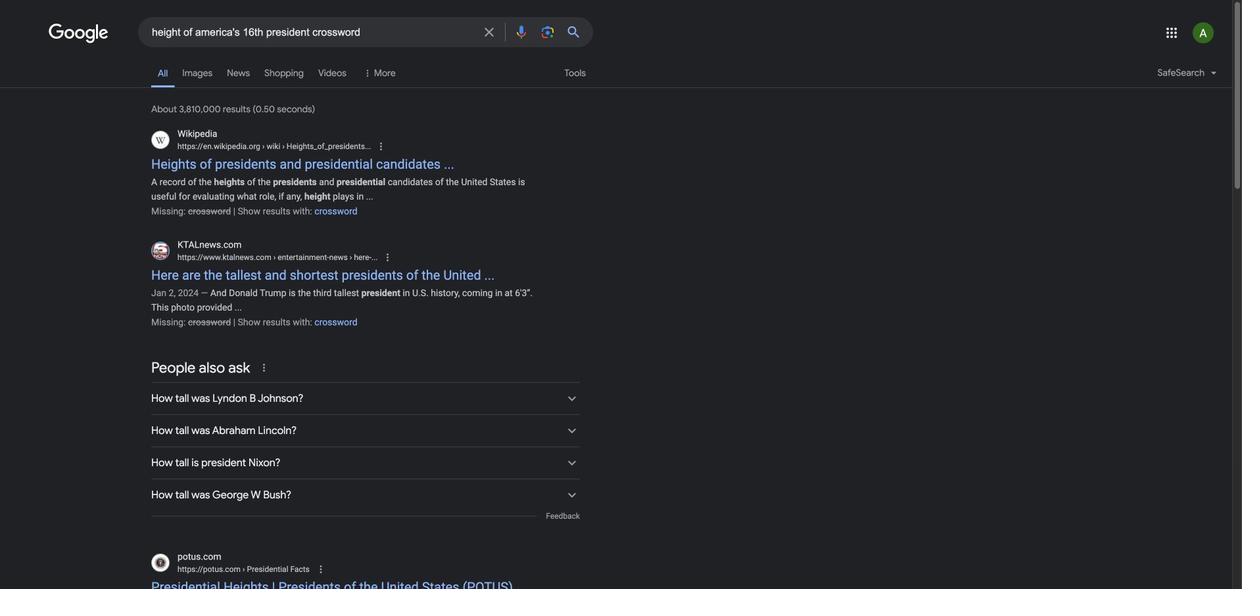 Task type: locate. For each thing, give the bounding box(es) containing it.
search by image image
[[540, 24, 556, 40]]

navigation
[[0, 58, 1233, 95]]

None text field
[[271, 253, 378, 262], [178, 564, 310, 576], [271, 253, 378, 262], [178, 564, 310, 576]]

None text field
[[178, 141, 371, 153], [260, 142, 371, 151], [178, 252, 378, 264], [241, 566, 310, 575], [178, 141, 371, 153], [260, 142, 371, 151], [178, 252, 378, 264], [241, 566, 310, 575]]

None search field
[[0, 16, 593, 47]]



Task type: describe. For each thing, give the bounding box(es) containing it.
Search text field
[[152, 25, 474, 41]]

google image
[[49, 24, 109, 43]]

search by voice image
[[514, 24, 529, 40]]



